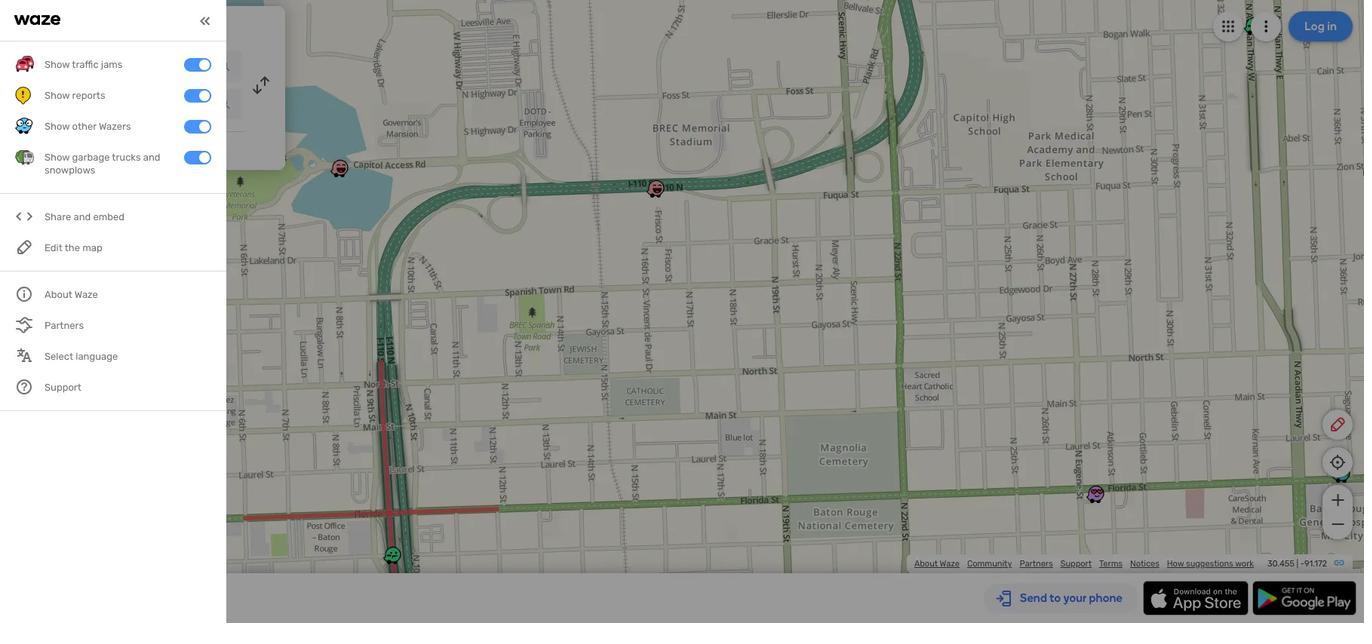 Task type: describe. For each thing, give the bounding box(es) containing it.
link image
[[1333, 557, 1345, 569]]

clock image
[[17, 140, 35, 158]]

share and embed
[[45, 212, 125, 223]]

support link
[[1061, 559, 1092, 569]]

and
[[74, 212, 91, 223]]

Choose starting point text field
[[50, 51, 241, 81]]

30.455 | -91.172
[[1268, 559, 1327, 569]]

terms
[[1099, 559, 1123, 569]]

about waze community partners support terms notices how suggestions work
[[914, 559, 1254, 569]]

current location image
[[21, 57, 39, 75]]

community
[[967, 559, 1012, 569]]

directions
[[138, 18, 201, 35]]

community link
[[967, 559, 1012, 569]]

91.172
[[1305, 559, 1327, 569]]

Choose destination text field
[[50, 89, 241, 119]]

partners link
[[1020, 559, 1053, 569]]

location image
[[21, 95, 39, 113]]

share
[[45, 212, 71, 223]]

zoom in image
[[1328, 491, 1347, 509]]

now
[[78, 142, 99, 155]]

how suggestions work link
[[1167, 559, 1254, 569]]

waze
[[940, 559, 960, 569]]



Task type: vqa. For each thing, say whether or not it's contained in the screenshot.
-
yes



Task type: locate. For each thing, give the bounding box(es) containing it.
notices
[[1130, 559, 1160, 569]]

notices link
[[1130, 559, 1160, 569]]

leave now
[[47, 142, 99, 155]]

about
[[914, 559, 938, 569]]

leave
[[47, 142, 76, 155]]

about waze link
[[914, 559, 960, 569]]

pencil image
[[1329, 416, 1347, 434]]

driving
[[90, 18, 135, 35]]

driving directions
[[90, 18, 201, 35]]

-
[[1301, 559, 1305, 569]]

terms link
[[1099, 559, 1123, 569]]

share and embed link
[[15, 202, 211, 233]]

suggestions
[[1186, 559, 1234, 569]]

code image
[[15, 208, 34, 227]]

zoom out image
[[1328, 515, 1347, 533]]

embed
[[93, 212, 125, 223]]

30.455
[[1268, 559, 1295, 569]]

|
[[1297, 559, 1299, 569]]

support
[[1061, 559, 1092, 569]]

partners
[[1020, 559, 1053, 569]]

how
[[1167, 559, 1184, 569]]

work
[[1235, 559, 1254, 569]]



